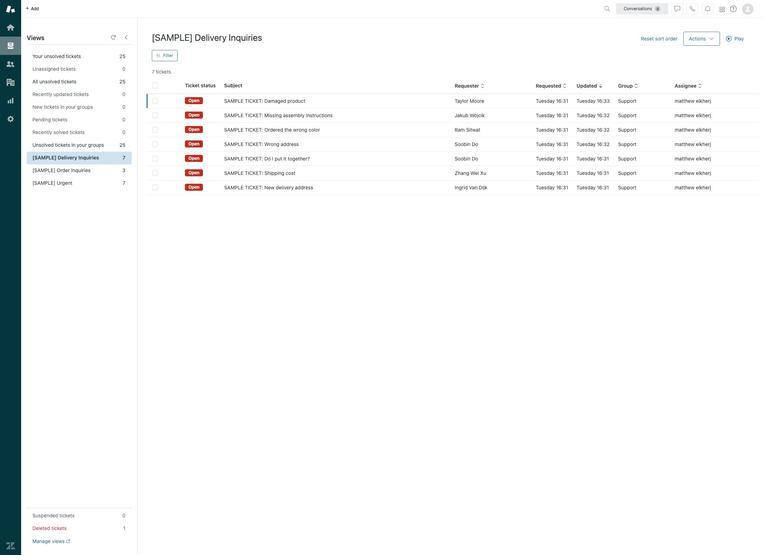 Task type: vqa. For each thing, say whether or not it's contained in the screenshot.
7th ROW from the bottom
yes



Task type: locate. For each thing, give the bounding box(es) containing it.
main element
[[0, 0, 21, 556]]

customers image
[[6, 60, 15, 69]]

notifications image
[[705, 6, 711, 11]]

6 row from the top
[[147, 166, 759, 181]]

7 row from the top
[[147, 181, 759, 195]]

zendesk image
[[6, 542, 15, 551]]

4 row from the top
[[147, 137, 759, 152]]

get help image
[[731, 6, 737, 12]]

zendesk support image
[[6, 5, 15, 14]]

row
[[147, 94, 759, 108], [147, 108, 759, 123], [147, 123, 759, 137], [147, 137, 759, 152], [147, 152, 759, 166], [147, 166, 759, 181], [147, 181, 759, 195]]

1 row from the top
[[147, 94, 759, 108]]

button displays agent's chat status as invisible. image
[[675, 6, 681, 11]]

hide panel views image
[[123, 35, 129, 40]]



Task type: describe. For each thing, give the bounding box(es) containing it.
views image
[[6, 41, 15, 50]]

3 row from the top
[[147, 123, 759, 137]]

organizations image
[[6, 78, 15, 87]]

admin image
[[6, 115, 15, 124]]

opens in a new tab image
[[65, 540, 70, 544]]

5 row from the top
[[147, 152, 759, 166]]

zendesk products image
[[720, 7, 725, 12]]

refresh views pane image
[[111, 35, 116, 40]]

get started image
[[6, 23, 15, 32]]

2 row from the top
[[147, 108, 759, 123]]

reporting image
[[6, 96, 15, 105]]



